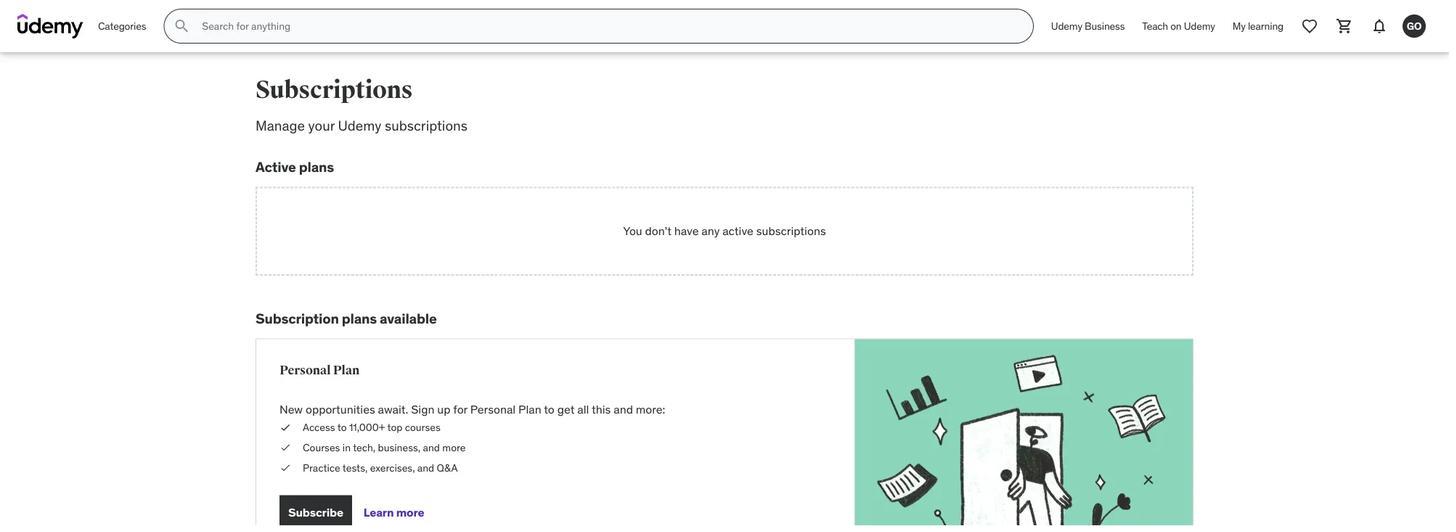 Task type: vqa. For each thing, say whether or not it's contained in the screenshot.
'languages.'
no



Task type: describe. For each thing, give the bounding box(es) containing it.
on
[[1170, 19, 1182, 32]]

you don't have any active subscriptions
[[623, 224, 826, 238]]

go
[[1407, 19, 1422, 32]]

plans for active
[[299, 158, 334, 175]]

learn more link
[[364, 495, 424, 526]]

await.
[[378, 402, 408, 417]]

plans for subscription
[[342, 310, 377, 327]]

udemy for teach on udemy
[[1184, 19, 1215, 32]]

courses
[[303, 441, 340, 454]]

teach
[[1142, 19, 1168, 32]]

wishlist image
[[1301, 17, 1318, 35]]

exercises,
[[370, 461, 415, 474]]

1 horizontal spatial to
[[544, 402, 555, 417]]

active
[[723, 224, 754, 238]]

don't
[[645, 224, 672, 238]]

available
[[380, 310, 437, 327]]

subscriptions
[[256, 75, 413, 105]]

learning
[[1248, 19, 1284, 32]]

in
[[343, 441, 351, 454]]

my learning
[[1233, 19, 1284, 32]]

have
[[674, 224, 699, 238]]

0 vertical spatial and
[[614, 402, 633, 417]]

new
[[280, 402, 303, 417]]

more:
[[636, 402, 665, 417]]

0 vertical spatial more
[[442, 441, 466, 454]]

access
[[303, 421, 335, 434]]

personal plan
[[280, 363, 359, 378]]

notifications image
[[1371, 17, 1388, 35]]

1 vertical spatial and
[[423, 441, 440, 454]]

learn more
[[364, 505, 424, 520]]

your
[[308, 117, 335, 134]]

11,000+
[[349, 421, 385, 434]]

sign
[[411, 402, 435, 417]]

2 vertical spatial and
[[417, 461, 434, 474]]

teach on udemy link
[[1134, 9, 1224, 44]]

courses in tech, business, and more
[[303, 441, 466, 454]]

subscription
[[256, 310, 339, 327]]

courses
[[405, 421, 441, 434]]

xsmall image
[[280, 441, 291, 455]]



Task type: locate. For each thing, give the bounding box(es) containing it.
to left get
[[544, 402, 555, 417]]

more
[[442, 441, 466, 454], [396, 505, 424, 520]]

0 horizontal spatial plan
[[333, 363, 359, 378]]

my
[[1233, 19, 1246, 32]]

categories button
[[89, 9, 155, 44]]

0 vertical spatial xsmall image
[[280, 421, 291, 435]]

this
[[592, 402, 611, 417]]

0 vertical spatial subscriptions
[[385, 117, 468, 134]]

categories
[[98, 19, 146, 32]]

1 vertical spatial plan
[[518, 402, 541, 417]]

q&a
[[437, 461, 458, 474]]

opportunities
[[306, 402, 375, 417]]

udemy left business at the top right of the page
[[1051, 19, 1082, 32]]

subscription plans available
[[256, 310, 437, 327]]

udemy right your
[[338, 117, 381, 134]]

my learning link
[[1224, 9, 1292, 44]]

1 vertical spatial personal
[[470, 402, 516, 417]]

0 horizontal spatial personal
[[280, 363, 331, 378]]

0 horizontal spatial more
[[396, 505, 424, 520]]

0 vertical spatial to
[[544, 402, 555, 417]]

0 horizontal spatial udemy
[[338, 117, 381, 134]]

manage your udemy subscriptions
[[256, 117, 468, 134]]

plans left available
[[342, 310, 377, 327]]

1 vertical spatial xsmall image
[[280, 461, 291, 475]]

udemy right "on" at the top of the page
[[1184, 19, 1215, 32]]

0 horizontal spatial plans
[[299, 158, 334, 175]]

practice
[[303, 461, 340, 474]]

0 vertical spatial plans
[[299, 158, 334, 175]]

tests,
[[343, 461, 368, 474]]

access to 11,000+ top courses
[[303, 421, 441, 434]]

1 horizontal spatial udemy
[[1051, 19, 1082, 32]]

go link
[[1397, 9, 1432, 44]]

learn
[[364, 505, 394, 520]]

personal up new
[[280, 363, 331, 378]]

1 horizontal spatial plans
[[342, 310, 377, 327]]

xsmall image down xsmall icon
[[280, 461, 291, 475]]

1 horizontal spatial personal
[[470, 402, 516, 417]]

to down opportunities
[[337, 421, 347, 434]]

xsmall image down new
[[280, 421, 291, 435]]

top
[[387, 421, 403, 434]]

tech,
[[353, 441, 375, 454]]

business,
[[378, 441, 420, 454]]

0 horizontal spatial subscriptions
[[385, 117, 468, 134]]

1 vertical spatial to
[[337, 421, 347, 434]]

1 vertical spatial more
[[396, 505, 424, 520]]

1 horizontal spatial subscriptions
[[756, 224, 826, 238]]

for
[[453, 402, 468, 417]]

Search for anything text field
[[199, 14, 1016, 38]]

and
[[614, 402, 633, 417], [423, 441, 440, 454], [417, 461, 434, 474]]

udemy business link
[[1042, 9, 1134, 44]]

active
[[256, 158, 296, 175]]

0 vertical spatial personal
[[280, 363, 331, 378]]

subscribe button
[[280, 495, 352, 526]]

udemy inside "link"
[[1184, 19, 1215, 32]]

shopping cart with 0 items image
[[1336, 17, 1353, 35]]

and down courses
[[423, 441, 440, 454]]

new opportunities await. sign up for personal plan to get all this and more:
[[280, 402, 665, 417]]

0 vertical spatial plan
[[333, 363, 359, 378]]

plans right active
[[299, 158, 334, 175]]

plan
[[333, 363, 359, 378], [518, 402, 541, 417]]

and left q&a
[[417, 461, 434, 474]]

you
[[623, 224, 642, 238]]

2 horizontal spatial udemy
[[1184, 19, 1215, 32]]

personal
[[280, 363, 331, 378], [470, 402, 516, 417]]

subscribe
[[288, 505, 343, 520]]

udemy business
[[1051, 19, 1125, 32]]

udemy image
[[17, 14, 83, 38]]

any
[[702, 224, 720, 238]]

practice tests, exercises, and q&a
[[303, 461, 458, 474]]

xsmall image for access
[[280, 421, 291, 435]]

plan left get
[[518, 402, 541, 417]]

1 vertical spatial subscriptions
[[756, 224, 826, 238]]

udemy
[[1051, 19, 1082, 32], [1184, 19, 1215, 32], [338, 117, 381, 134]]

plan up opportunities
[[333, 363, 359, 378]]

0 horizontal spatial to
[[337, 421, 347, 434]]

to
[[544, 402, 555, 417], [337, 421, 347, 434]]

udemy for manage your udemy subscriptions
[[338, 117, 381, 134]]

2 xsmall image from the top
[[280, 461, 291, 475]]

all
[[577, 402, 589, 417]]

and right this
[[614, 402, 633, 417]]

xsmall image for practice
[[280, 461, 291, 475]]

active plans
[[256, 158, 334, 175]]

teach on udemy
[[1142, 19, 1215, 32]]

xsmall image
[[280, 421, 291, 435], [280, 461, 291, 475]]

1 horizontal spatial plan
[[518, 402, 541, 417]]

1 xsmall image from the top
[[280, 421, 291, 435]]

1 vertical spatial plans
[[342, 310, 377, 327]]

up
[[437, 402, 450, 417]]

personal right for
[[470, 402, 516, 417]]

business
[[1085, 19, 1125, 32]]

more right "learn"
[[396, 505, 424, 520]]

manage
[[256, 117, 305, 134]]

more up q&a
[[442, 441, 466, 454]]

subscriptions
[[385, 117, 468, 134], [756, 224, 826, 238]]

plans
[[299, 158, 334, 175], [342, 310, 377, 327]]

1 horizontal spatial more
[[442, 441, 466, 454]]

submit search image
[[173, 17, 190, 35]]

get
[[557, 402, 575, 417]]



